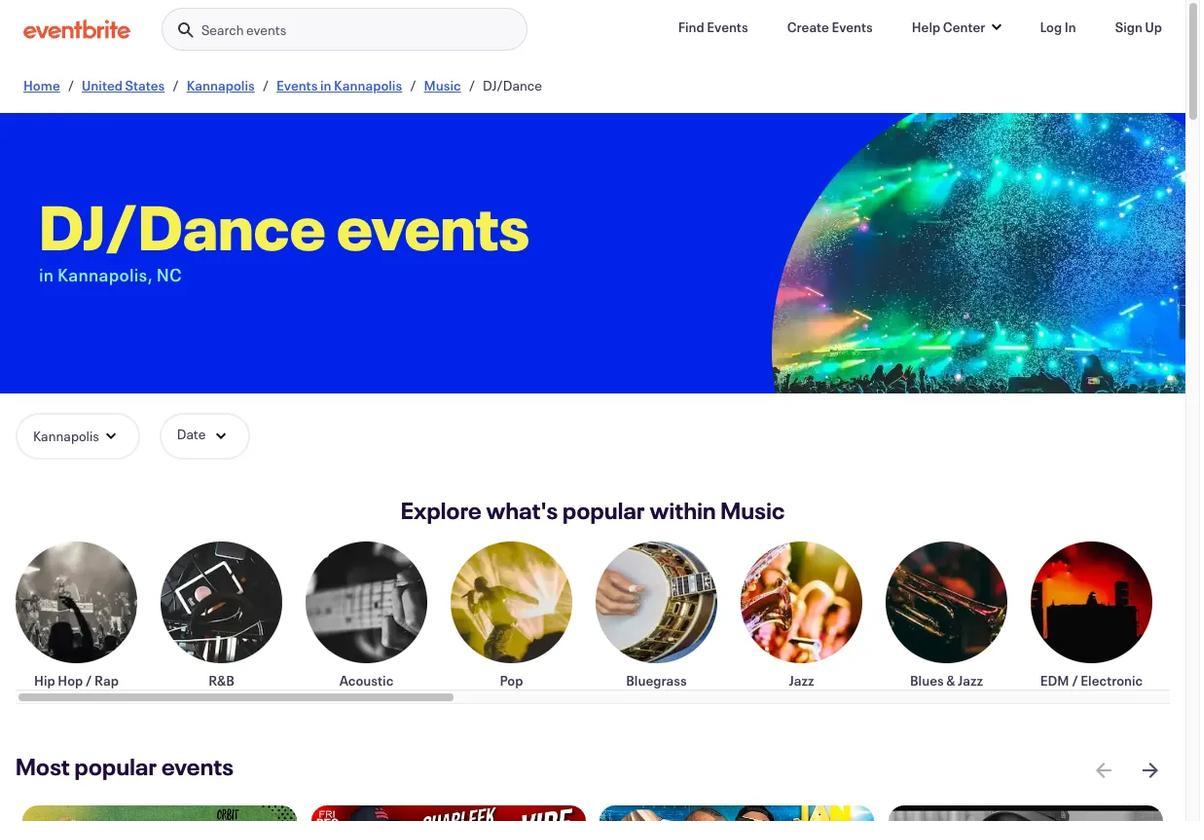 Task type: vqa. For each thing, say whether or not it's contained in the screenshot.
The & in the News & Trends link
no



Task type: locate. For each thing, give the bounding box(es) containing it.
events in kannapolis link
[[277, 76, 402, 94]]

popular left within
[[563, 495, 646, 526]]

1 horizontal spatial jazz
[[958, 671, 984, 690]]

popular up just dance! primary image
[[74, 751, 157, 782]]

1 horizontal spatial events
[[707, 18, 749, 36]]

music
[[424, 76, 461, 94], [721, 495, 786, 526]]

dj/dance events in kannapolis, nc
[[39, 185, 530, 286]]

events down search events button
[[277, 76, 318, 94]]

/
[[68, 76, 74, 94], [173, 76, 179, 94], [263, 76, 269, 94], [410, 76, 416, 94], [469, 76, 475, 94], [85, 671, 92, 690], [1072, 671, 1079, 690]]

0 vertical spatial events
[[246, 20, 287, 39]]

1 vertical spatial music
[[721, 495, 786, 526]]

kannapolis,
[[57, 263, 153, 286]]

states
[[125, 76, 165, 94]]

sign
[[1116, 18, 1143, 36]]

blues
[[911, 671, 944, 690]]

united states link
[[82, 76, 165, 94]]

1 vertical spatial dj/dance
[[39, 185, 326, 267]]

2 vertical spatial events
[[162, 751, 234, 782]]

just dance! primary image image
[[23, 805, 297, 821]]

help center
[[912, 18, 986, 36]]

events for find events
[[707, 18, 749, 36]]

kannapolis button
[[16, 413, 140, 460]]

0 vertical spatial dj/dance
[[483, 76, 542, 94]]

events
[[246, 20, 287, 39], [337, 185, 530, 267], [162, 751, 234, 782]]

rap
[[94, 671, 119, 690]]

0 horizontal spatial kannapolis
[[33, 427, 99, 445]]

0 horizontal spatial jazz
[[789, 671, 815, 690]]

events for dj/dance
[[337, 185, 530, 267]]

popular
[[563, 495, 646, 526], [74, 751, 157, 782]]

events right create
[[832, 18, 873, 36]]

date button
[[160, 413, 251, 460]]

in down search events button
[[320, 76, 332, 94]]

/ right kannapolis link
[[263, 76, 269, 94]]

2 horizontal spatial kannapolis
[[334, 76, 402, 94]]

vibe 1st  fridays with shableek  music & the mighty dj dr primary image image
[[312, 805, 586, 821]]

bluegrass link
[[596, 542, 718, 690]]

create
[[788, 18, 830, 36]]

most
[[16, 751, 70, 782]]

1 horizontal spatial popular
[[563, 495, 646, 526]]

log in
[[1041, 18, 1077, 36]]

within
[[650, 495, 717, 526]]

music link
[[424, 76, 461, 94]]

electronic
[[1081, 671, 1144, 690]]

1 vertical spatial in
[[39, 263, 54, 286]]

help
[[912, 18, 941, 36]]

events inside find events 'link'
[[707, 18, 749, 36]]

edm / electronic link
[[1031, 542, 1153, 690]]

2 horizontal spatial events
[[832, 18, 873, 36]]

0 vertical spatial popular
[[563, 495, 646, 526]]

kannapolis
[[187, 76, 255, 94], [334, 76, 402, 94], [33, 427, 99, 445]]

kannapolis link
[[187, 76, 255, 94]]

acoustic link
[[306, 542, 428, 690]]

events inside create events link
[[832, 18, 873, 36]]

dj/dance
[[483, 76, 542, 94], [39, 185, 326, 267]]

in inside dj/dance events in kannapolis, nc
[[39, 263, 54, 286]]

events for search
[[246, 20, 287, 39]]

hop
[[58, 671, 83, 690]]

hip hop / rap
[[34, 671, 119, 690]]

1 horizontal spatial in
[[320, 76, 332, 94]]

1 vertical spatial events
[[337, 185, 530, 267]]

in left the 'kannapolis,'
[[39, 263, 54, 286]]

find events
[[678, 18, 749, 36]]

0 horizontal spatial dj/dance
[[39, 185, 326, 267]]

1 horizontal spatial music
[[721, 495, 786, 526]]

date
[[177, 425, 206, 443]]

events right find
[[707, 18, 749, 36]]

events inside dj/dance events in kannapolis, nc
[[337, 185, 530, 267]]

/ left rap
[[85, 671, 92, 690]]

edm / electronic
[[1041, 671, 1144, 690]]

what's
[[486, 495, 559, 526]]

events
[[707, 18, 749, 36], [832, 18, 873, 36], [277, 76, 318, 94]]

0 horizontal spatial popular
[[74, 751, 157, 782]]

0 horizontal spatial events
[[277, 76, 318, 94]]

united
[[82, 76, 123, 94]]

0 vertical spatial music
[[424, 76, 461, 94]]

/ right music link on the left of page
[[469, 76, 475, 94]]

[object object] image
[[766, 113, 1186, 450]]

/ inside "link"
[[85, 671, 92, 690]]

2 horizontal spatial events
[[337, 185, 530, 267]]

events inside button
[[246, 20, 287, 39]]

1 horizontal spatial events
[[246, 20, 287, 39]]

0 horizontal spatial in
[[39, 263, 54, 286]]

blues & jazz
[[911, 671, 984, 690]]

1 jazz from the left
[[789, 671, 815, 690]]

log in link
[[1025, 8, 1093, 47]]

center
[[944, 18, 986, 36]]

in
[[320, 76, 332, 94], [39, 263, 54, 286]]

jazz
[[789, 671, 815, 690], [958, 671, 984, 690]]

explore
[[401, 495, 482, 526]]

jazz link
[[741, 542, 863, 690]]

rend3zvous primary image image
[[600, 805, 875, 821]]

sign up
[[1116, 18, 1163, 36]]



Task type: describe. For each thing, give the bounding box(es) containing it.
search events
[[202, 20, 287, 39]]

0 horizontal spatial events
[[162, 751, 234, 782]]

arrow right chunky_svg image
[[1140, 759, 1163, 782]]

eventbrite image
[[23, 20, 131, 39]]

in
[[1065, 18, 1077, 36]]

create events link
[[772, 8, 889, 47]]

/ right home
[[68, 76, 74, 94]]

nc
[[157, 263, 182, 286]]

acoustic
[[340, 671, 394, 690]]

edm
[[1041, 671, 1070, 690]]

events for create events
[[832, 18, 873, 36]]

home / united states / kannapolis / events in kannapolis / music / dj/dance
[[23, 76, 542, 94]]

log
[[1041, 18, 1063, 36]]

most popular events
[[16, 751, 234, 782]]

/ right states
[[173, 76, 179, 94]]

1 vertical spatial popular
[[74, 751, 157, 782]]

/ right edm
[[1072, 671, 1079, 690]]

blues & jazz link
[[886, 542, 1008, 690]]

bluegrass
[[627, 671, 687, 690]]

dj/dance inside dj/dance events in kannapolis, nc
[[39, 185, 326, 267]]

r&b link
[[161, 542, 282, 690]]

2 jazz from the left
[[958, 671, 984, 690]]

pop
[[500, 671, 523, 690]]

up
[[1146, 18, 1163, 36]]

r&b
[[209, 671, 235, 690]]

&
[[947, 671, 956, 690]]

sign up link
[[1100, 8, 1178, 47]]

pop link
[[451, 542, 573, 690]]

explore what's popular within music
[[401, 495, 786, 526]]

home
[[23, 76, 60, 94]]

1 horizontal spatial dj/dance
[[483, 76, 542, 94]]

0 vertical spatial in
[[320, 76, 332, 94]]

hip hop / rap link
[[16, 542, 137, 690]]

the beat is on- 3rd saturday's-featuring dj econic primary image image
[[889, 805, 1163, 821]]

create events
[[788, 18, 873, 36]]

find
[[678, 18, 705, 36]]

find events link
[[663, 8, 764, 47]]

/ left music link on the left of page
[[410, 76, 416, 94]]

arrow left chunky_svg image
[[1093, 759, 1116, 782]]

hip
[[34, 671, 55, 690]]

search events button
[[162, 8, 528, 52]]

home link
[[23, 76, 60, 94]]

kannapolis inside button
[[33, 427, 99, 445]]

0 horizontal spatial music
[[424, 76, 461, 94]]

search
[[202, 20, 244, 39]]

1 horizontal spatial kannapolis
[[187, 76, 255, 94]]



